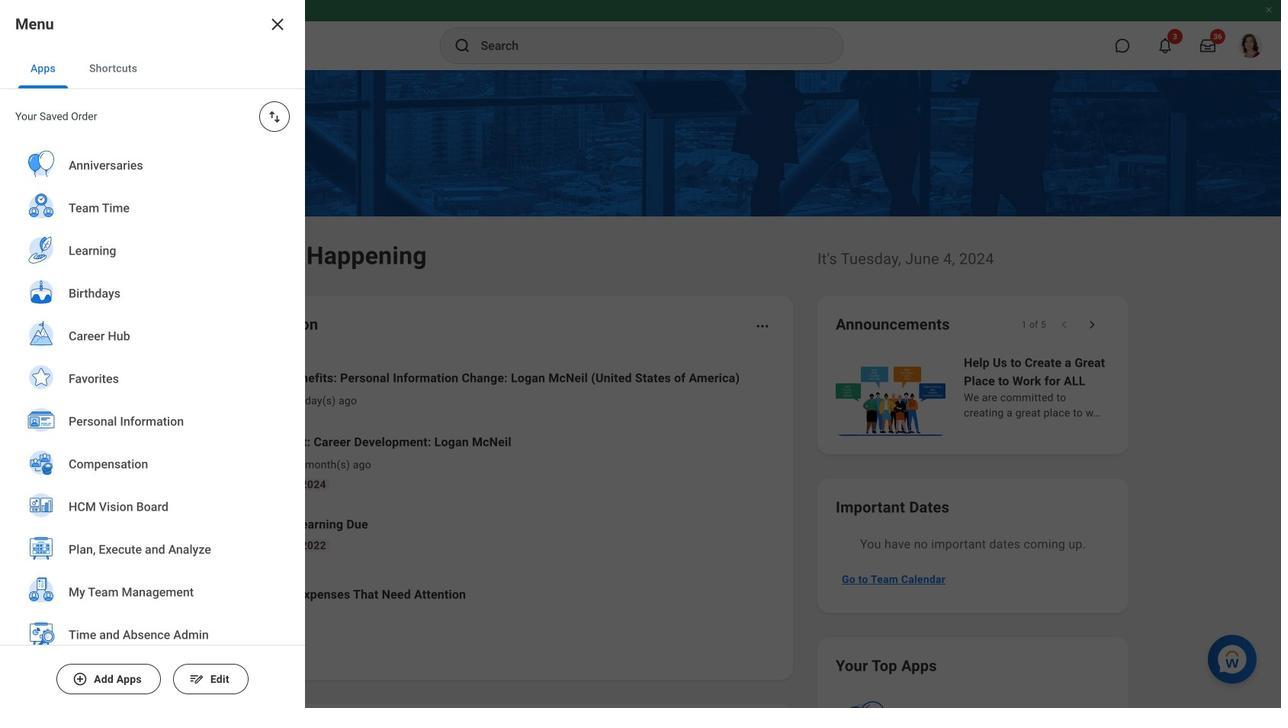 Task type: locate. For each thing, give the bounding box(es) containing it.
inbox large image
[[1201, 38, 1216, 53]]

main content
[[0, 70, 1281, 709]]

book open image
[[193, 522, 216, 545]]

banner
[[0, 0, 1281, 70]]

global navigation dialog
[[0, 0, 305, 709]]

dashboard expenses image
[[193, 583, 216, 606]]

x image
[[268, 15, 287, 34]]

notifications large image
[[1158, 38, 1173, 53]]

plus circle image
[[73, 672, 88, 687]]

inbox image
[[177, 639, 192, 654]]

list
[[0, 144, 305, 709], [171, 357, 775, 625]]

tab list
[[0, 49, 305, 89]]

status
[[1022, 319, 1046, 331]]



Task type: describe. For each thing, give the bounding box(es) containing it.
chevron right small image
[[1085, 317, 1100, 333]]

sort image
[[267, 109, 282, 124]]

close environment banner image
[[1265, 5, 1274, 14]]

chevron left small image
[[1057, 317, 1072, 333]]

text edit image
[[189, 672, 204, 687]]

profile logan mcneil element
[[1229, 29, 1272, 63]]

search image
[[453, 37, 472, 55]]



Task type: vqa. For each thing, say whether or not it's contained in the screenshot.
banner
yes



